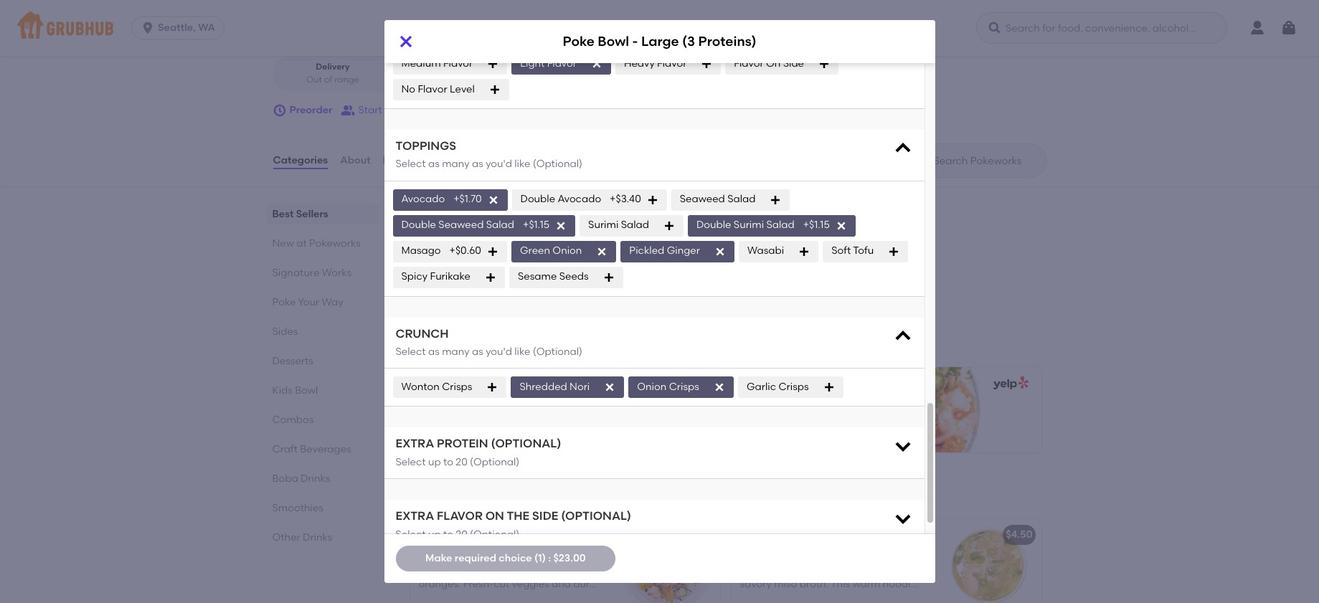 Task type: locate. For each thing, give the bounding box(es) containing it.
1 vertical spatial on
[[474, 342, 486, 354]]

(optional) up $23.00
[[561, 509, 631, 523]]

1 yelp image from the left
[[669, 377, 707, 390]]

1 horizontal spatial (3
[[832, 406, 842, 418]]

0 horizontal spatial $15.65
[[421, 423, 451, 435]]

sides
[[272, 326, 298, 338]]

you'd for crunch
[[486, 346, 512, 358]]

flavor up 10–20
[[443, 57, 473, 69]]

0 vertical spatial seaweed
[[680, 193, 725, 205]]

double for double avocado
[[520, 193, 555, 205]]

+$0.60
[[449, 245, 481, 257]]

up down protein
[[428, 456, 441, 468]]

0 vertical spatial best
[[272, 208, 294, 220]]

bowl down on on the bottom left of page
[[483, 529, 507, 541]]

2 horizontal spatial double
[[696, 219, 731, 231]]

to
[[443, 456, 453, 468], [443, 528, 453, 541]]

of down delivery
[[324, 74, 332, 84]]

20 inside the extra flavor on the side (optional) select up to 20 (optional)
[[456, 528, 467, 541]]

$15.65 up protein
[[421, 423, 451, 435]]

many down toppings
[[442, 158, 470, 170]]

green onion
[[520, 245, 582, 257]]

0 vertical spatial pokeworks
[[309, 237, 361, 250]]

1 vertical spatial order
[[416, 104, 442, 116]]

1 vertical spatial at
[[445, 486, 461, 504]]

large down garlic crisps
[[801, 406, 830, 418]]

1 +$1.15 from the left
[[523, 219, 549, 231]]

• right mi
[[448, 74, 452, 84]]

2 to from the top
[[443, 528, 453, 541]]

on left the first
[[474, 242, 487, 254]]

chicken noodle soup image
[[934, 520, 1041, 603]]

1 vertical spatial (3
[[832, 406, 842, 418]]

see details
[[421, 285, 475, 297]]

flavor down the poke bowl - large (3 proteins)
[[657, 57, 687, 69]]

$15
[[555, 242, 569, 254]]

0 vertical spatial (optional)
[[491, 437, 561, 451]]

ginger
[[667, 245, 700, 257]]

up inside extra protein (optional) select up to 20 (optional)
[[428, 456, 441, 468]]

salad
[[727, 193, 756, 205], [486, 219, 514, 231], [621, 219, 649, 231], [766, 219, 795, 231]]

(optional) up "shredded nori"
[[533, 346, 582, 358]]

surimi down +$3.40
[[588, 219, 619, 231]]

1 horizontal spatial onion
[[637, 381, 667, 393]]

way left ne
[[353, 3, 374, 16]]

0 vertical spatial order
[[576, 26, 599, 36]]

0 vertical spatial onion
[[553, 245, 582, 257]]

1 horizontal spatial yelp image
[[990, 377, 1028, 390]]

double up the masago
[[401, 219, 436, 231]]

good food
[[358, 26, 403, 36]]

0 horizontal spatial way
[[322, 296, 343, 308]]

sellers down the categories button
[[296, 208, 328, 220]]

extra for extra flavor on the side (optional)
[[396, 509, 434, 523]]

1 up from the top
[[428, 456, 441, 468]]

(optional)
[[491, 437, 561, 451], [561, 509, 631, 523]]

1 like from the top
[[514, 158, 530, 170]]

soup
[[740, 593, 764, 603]]

orders
[[509, 242, 540, 254]]

1 20 from the top
[[456, 456, 467, 468]]

1 horizontal spatial large
[[801, 406, 830, 418]]

0 horizontal spatial at
[[296, 237, 307, 250]]

0 horizontal spatial new
[[272, 237, 294, 250]]

- inside poke bowl - large (3 proteins) $19.00
[[795, 406, 799, 418]]

- for poke bowl - large (3 proteins) $19.00
[[795, 406, 799, 418]]

crisps for garlic crisps
[[778, 381, 809, 393]]

shredded
[[520, 381, 567, 393]]

large up heavy flavor
[[641, 33, 679, 50]]

2 yelp image from the left
[[990, 377, 1028, 390]]

double up orders
[[520, 193, 555, 205]]

crunch select as many as you'd like (optional)
[[396, 327, 582, 358]]

0 horizontal spatial avocado
[[401, 193, 445, 205]]

you'd inside crunch select as many as you'd like (optional)
[[486, 346, 512, 358]]

is
[[766, 593, 773, 603]]

extra inside the extra flavor on the side (optional) select up to 20 (optional)
[[396, 509, 434, 523]]

yelp image
[[669, 377, 707, 390], [990, 377, 1028, 390]]

(optional) down protein
[[470, 456, 520, 468]]

crisps
[[442, 381, 472, 393], [669, 381, 699, 393], [778, 381, 809, 393]]

svg image inside 'main navigation' navigation
[[1280, 19, 1298, 37]]

(optional) up the double avocado
[[533, 158, 582, 170]]

2 you'd from the top
[[486, 346, 512, 358]]

on for sellers
[[474, 342, 486, 354]]

search icon image
[[911, 152, 928, 169]]

poke up light flavor on the top left of the page
[[563, 33, 595, 50]]

- down garlic crisps
[[795, 406, 799, 418]]

noodles
[[839, 564, 878, 576]]

many right most
[[442, 346, 470, 358]]

1 horizontal spatial order
[[576, 26, 599, 36]]

bowl down garlic crisps
[[769, 406, 792, 418]]

best up most
[[407, 322, 440, 340]]

toppings
[[396, 139, 456, 153]]

(optional) inside extra protein (optional) select up to 20 (optional)
[[470, 456, 520, 468]]

1 horizontal spatial -
[[632, 33, 638, 50]]

1 horizontal spatial of
[[543, 242, 552, 254]]

new up "signature"
[[272, 237, 294, 250]]

onion
[[553, 245, 582, 257], [637, 381, 667, 393]]

option group containing delivery out of range
[[272, 55, 518, 92]]

• right ne
[[394, 3, 398, 16]]

with down this
[[827, 593, 847, 603]]

20 down protein
[[456, 456, 467, 468]]

0 vertical spatial large
[[641, 33, 679, 50]]

1 horizontal spatial •
[[448, 74, 452, 84]]

drinks right other
[[303, 532, 332, 544]]

1 vertical spatial large
[[801, 406, 830, 418]]

kids
[[272, 384, 293, 397]]

1 vertical spatial (optional)
[[561, 509, 631, 523]]

of
[[324, 74, 332, 84], [543, 242, 552, 254]]

you'd
[[486, 158, 512, 170], [486, 346, 512, 358]]

ordered
[[433, 342, 472, 354]]

seaweed up valid
[[438, 219, 484, 231]]

on
[[485, 509, 504, 523]]

0 vertical spatial to
[[443, 456, 453, 468]]

select inside extra protein (optional) select up to 20 (optional)
[[396, 456, 426, 468]]

boba
[[272, 473, 298, 485]]

salad up wasabi
[[766, 219, 795, 231]]

- left regular
[[473, 406, 478, 418]]

poke bowl - regular (2 proteins) $15.65
[[421, 406, 577, 435]]

0 horizontal spatial seaweed
[[438, 219, 484, 231]]

1 horizontal spatial pokeworks
[[465, 486, 547, 504]]

avocado
[[401, 193, 445, 205], [558, 193, 601, 205]]

salad up the first
[[486, 219, 514, 231]]

way for bellevue
[[353, 3, 374, 16]]

best inside best sellers most ordered on grubhub
[[407, 322, 440, 340]]

0 vertical spatial of
[[324, 74, 332, 84]]

1 vertical spatial seaweed
[[438, 219, 484, 231]]

(optional) inside toppings select as many as you'd like (optional)
[[533, 158, 582, 170]]

categories button
[[272, 135, 329, 187]]

0 horizontal spatial of
[[324, 74, 332, 84]]

(3 inside poke bowl - large (3 proteins) $19.00
[[832, 406, 842, 418]]

pokeworks up works
[[309, 237, 361, 250]]

$15.65
[[421, 423, 451, 435], [678, 529, 708, 541]]

1 many from the top
[[442, 158, 470, 170]]

1 horizontal spatial sellers
[[444, 322, 494, 340]]

bowl up protein
[[447, 406, 471, 418]]

chicken
[[740, 529, 780, 541]]

4 select from the top
[[396, 456, 426, 468]]

0 horizontal spatial -
[[473, 406, 478, 418]]

best down the categories button
[[272, 208, 294, 220]]

you'd for toppings
[[486, 158, 512, 170]]

bowl up "heavy"
[[598, 33, 629, 50]]

green
[[520, 245, 550, 257]]

poke up $19.00
[[742, 406, 766, 418]]

combined
[[849, 549, 899, 561]]

bowl inside poke bowl - regular (2 proteins) $15.65
[[447, 406, 471, 418]]

20 down flavor
[[456, 528, 467, 541]]

way right your
[[322, 296, 343, 308]]

craft beverages
[[272, 443, 351, 456]]

with up savory in the right bottom of the page
[[740, 564, 760, 576]]

bowl
[[598, 33, 629, 50], [295, 384, 318, 397], [447, 406, 471, 418], [769, 406, 792, 418], [483, 529, 507, 541]]

extra up luxe in the left of the page
[[396, 509, 434, 523]]

large inside poke bowl - large (3 proteins) $19.00
[[801, 406, 830, 418]]

ramen
[[805, 564, 837, 576]]

furikake
[[430, 271, 470, 283]]

1 you'd from the top
[[486, 158, 512, 170]]

like inside crunch select as many as you'd like (optional)
[[514, 346, 530, 358]]

good
[[358, 26, 382, 36]]

flavor
[[443, 57, 473, 69], [547, 57, 577, 69], [657, 57, 687, 69], [734, 57, 764, 69], [418, 83, 447, 95]]

3 crisps from the left
[[778, 381, 809, 393]]

bowl right "kids"
[[295, 384, 318, 397]]

1 horizontal spatial $15.65
[[678, 529, 708, 541]]

1 vertical spatial to
[[443, 528, 453, 541]]

1 vertical spatial many
[[442, 346, 470, 358]]

0 vertical spatial way
[[353, 3, 374, 16]]

like up the double avocado
[[514, 158, 530, 170]]

1 vertical spatial you'd
[[486, 346, 512, 358]]

select inside the extra flavor on the side (optional) select up to 20 (optional)
[[396, 528, 426, 541]]

2 horizontal spatial -
[[795, 406, 799, 418]]

0 horizontal spatial double
[[401, 219, 436, 231]]

1 horizontal spatial new at pokeworks
[[407, 486, 547, 504]]

valid
[[449, 242, 472, 254]]

many inside toppings select as many as you'd like (optional)
[[442, 158, 470, 170]]

+$1.15 right 'double surimi salad'
[[803, 219, 830, 231]]

0 vertical spatial many
[[442, 158, 470, 170]]

- inside poke bowl - regular (2 proteins) $15.65
[[473, 406, 478, 418]]

avocado left +$3.40
[[558, 193, 601, 205]]

seaweed up 'double surimi salad'
[[680, 193, 725, 205]]

option group
[[272, 55, 518, 92]]

0 horizontal spatial (3
[[682, 33, 695, 50]]

1 horizontal spatial surimi
[[734, 219, 764, 231]]

poke for poke bowl - large (3 proteins) $19.00
[[742, 406, 766, 418]]

1 vertical spatial 20
[[456, 528, 467, 541]]

extra
[[396, 437, 434, 451], [396, 509, 434, 523]]

proteins) inside poke bowl - regular (2 proteins) $15.65
[[533, 406, 577, 418]]

seattle, wa
[[158, 22, 215, 34]]

wasabi
[[747, 245, 784, 257]]

1 vertical spatial up
[[428, 528, 441, 541]]

off
[[435, 225, 448, 237]]

signature works
[[272, 267, 351, 279]]

1 avocado from the left
[[401, 193, 445, 205]]

many for toppings
[[442, 158, 470, 170]]

2 like from the top
[[514, 346, 530, 358]]

1 vertical spatial onion
[[637, 381, 667, 393]]

1 horizontal spatial way
[[353, 3, 374, 16]]

2 horizontal spatial crisps
[[778, 381, 809, 393]]

many for crunch
[[442, 346, 470, 358]]

0 vertical spatial extra
[[396, 437, 434, 451]]

0 vertical spatial you'd
[[486, 158, 512, 170]]

0 horizontal spatial with
[[740, 564, 760, 576]]

on inside best sellers most ordered on grubhub
[[474, 342, 486, 354]]

extra left protein
[[396, 437, 434, 451]]

1 horizontal spatial double
[[520, 193, 555, 205]]

1 horizontal spatial best
[[407, 322, 440, 340]]

1 vertical spatial drinks
[[303, 532, 332, 544]]

sellers up ordered
[[444, 322, 494, 340]]

sellers inside best sellers most ordered on grubhub
[[444, 322, 494, 340]]

best sellers
[[272, 208, 328, 220]]

0 horizontal spatial sellers
[[296, 208, 328, 220]]

svg image
[[141, 21, 155, 35], [988, 21, 1002, 35], [397, 33, 414, 50], [591, 58, 602, 69], [818, 58, 830, 69], [272, 103, 287, 118], [647, 194, 658, 206], [770, 194, 781, 206], [555, 220, 567, 231], [663, 220, 675, 231], [596, 246, 608, 257], [893, 326, 913, 346], [714, 382, 725, 393], [893, 436, 913, 456], [893, 509, 913, 529]]

1 vertical spatial extra
[[396, 509, 434, 523]]

0 vertical spatial sellers
[[296, 208, 328, 220]]

on
[[474, 242, 487, 254], [474, 342, 486, 354]]

out
[[306, 74, 322, 84]]

proteins) for poke bowl - large (3 proteins) $19.00
[[845, 406, 889, 418]]

of left '$15'
[[543, 242, 552, 254]]

0 horizontal spatial order
[[416, 104, 442, 116]]

poke left your
[[272, 296, 296, 308]]

2 extra from the top
[[396, 509, 434, 523]]

new at pokeworks up signature works
[[272, 237, 361, 250]]

2 select from the top
[[396, 158, 426, 170]]

you'd inside toppings select as many as you'd like (optional)
[[486, 158, 512, 170]]

0 vertical spatial •
[[394, 3, 398, 16]]

like up "shredded"
[[514, 346, 530, 358]]

combos
[[272, 414, 314, 426]]

(3
[[682, 33, 695, 50], [832, 406, 842, 418]]

to inside extra protein (optional) select up to 20 (optional)
[[443, 456, 453, 468]]

6.0
[[420, 74, 432, 84]]

poke inside poke bowl - regular (2 proteins) $15.65
[[421, 406, 445, 418]]

1 horizontal spatial +$1.15
[[803, 219, 830, 231]]

sesame
[[518, 271, 557, 283]]

(optional) inside extra protein (optional) select up to 20 (optional)
[[491, 437, 561, 451]]

like for toppings
[[514, 158, 530, 170]]

surimi up wasabi
[[734, 219, 764, 231]]

0 horizontal spatial best
[[272, 208, 294, 220]]

0 horizontal spatial yelp image
[[669, 377, 707, 390]]

many
[[442, 158, 470, 170], [442, 346, 470, 358]]

1 to from the top
[[443, 456, 453, 468]]

0 horizontal spatial +$1.15
[[523, 219, 549, 231]]

bowl inside poke bowl - large (3 proteins) $19.00
[[769, 406, 792, 418]]

double surimi salad
[[696, 219, 795, 231]]

poke inside poke bowl - large (3 proteins) $19.00
[[742, 406, 766, 418]]

1 vertical spatial way
[[322, 296, 343, 308]]

as up +$1.70
[[472, 158, 483, 170]]

new at pokeworks up flavor
[[407, 486, 547, 504]]

best for best sellers
[[272, 208, 294, 220]]

to down protein
[[443, 456, 453, 468]]

1 vertical spatial sellers
[[444, 322, 494, 340]]

to right luxe in the left of the page
[[443, 528, 453, 541]]

new up luxe in the left of the page
[[407, 486, 441, 504]]

1 vertical spatial best
[[407, 322, 440, 340]]

promo image
[[594, 236, 646, 288]]

poke down 'wonton crisps' at the left bottom
[[421, 406, 445, 418]]

up up make
[[428, 528, 441, 541]]

214-
[[427, 3, 446, 16]]

food
[[384, 26, 403, 36]]

side
[[532, 509, 558, 523]]

extra protein (optional) select up to 20 (optional)
[[396, 437, 561, 468]]

to inside the extra flavor on the side (optional) select up to 20 (optional)
[[443, 528, 453, 541]]

on right ordered
[[474, 342, 486, 354]]

2 20 from the top
[[456, 528, 467, 541]]

- up "heavy"
[[632, 33, 638, 50]]

(optional) inside crunch select as many as you'd like (optional)
[[533, 346, 582, 358]]

pokeworks
[[309, 237, 361, 250], [465, 486, 547, 504]]

0 vertical spatial 20
[[456, 456, 467, 468]]

2 horizontal spatial proteins)
[[845, 406, 889, 418]]

bowl for poke bowl - regular (2 proteins) $15.65
[[447, 406, 471, 418]]

flavor right light on the top
[[547, 57, 577, 69]]

on inside $3 off offer valid on first orders of $15 or more.
[[474, 242, 487, 254]]

warm
[[852, 578, 880, 590]]

1 horizontal spatial proteins)
[[698, 33, 756, 50]]

up
[[428, 456, 441, 468], [428, 528, 441, 541]]

more.
[[434, 257, 462, 269]]

(optional) down on on the bottom left of page
[[470, 528, 520, 541]]

- for poke bowl - large (3 proteins)
[[632, 33, 638, 50]]

best for best sellers most ordered on grubhub
[[407, 322, 440, 340]]

0 vertical spatial (3
[[682, 33, 695, 50]]

1 vertical spatial $15.65
[[678, 529, 708, 541]]

about button
[[339, 135, 371, 187]]

2 surimi from the left
[[734, 219, 764, 231]]

drinks down craft beverages
[[301, 473, 330, 485]]

5 select from the top
[[396, 528, 426, 541]]

0 horizontal spatial surimi
[[588, 219, 619, 231]]

green
[[850, 593, 878, 603]]

0 horizontal spatial large
[[641, 33, 679, 50]]

other drinks
[[272, 532, 332, 544]]

avocado up the $3
[[401, 193, 445, 205]]

order right correct
[[576, 26, 599, 36]]

level
[[450, 83, 475, 95]]

1 horizontal spatial crisps
[[669, 381, 699, 393]]

people icon image
[[341, 103, 355, 118]]

0 horizontal spatial crisps
[[442, 381, 472, 393]]

•
[[394, 3, 398, 16], [448, 74, 452, 84]]

2 many from the top
[[442, 346, 470, 358]]

0 horizontal spatial proteins)
[[533, 406, 577, 418]]

medium flavor
[[401, 57, 473, 69]]

3 select from the top
[[396, 346, 426, 358]]

1 horizontal spatial avocado
[[558, 193, 601, 205]]

1 crisps from the left
[[442, 381, 472, 393]]

2 +$1.15 from the left
[[803, 219, 830, 231]]

1 vertical spatial new
[[407, 486, 441, 504]]

(optional) for extra
[[470, 456, 520, 468]]

at
[[296, 237, 307, 250], [445, 486, 461, 504]]

signature
[[272, 267, 319, 279]]

with
[[740, 564, 760, 576], [827, 593, 847, 603]]

svg image
[[1280, 19, 1298, 37], [487, 58, 499, 69], [701, 58, 712, 69], [489, 84, 500, 95], [893, 138, 913, 158], [487, 194, 499, 206], [835, 220, 847, 231], [487, 246, 498, 257], [714, 246, 726, 257], [798, 246, 810, 257], [888, 246, 900, 257], [485, 272, 496, 283], [603, 272, 614, 283], [487, 382, 498, 393], [604, 382, 616, 393], [823, 382, 835, 393]]

grubhub
[[489, 342, 532, 354]]

2 up from the top
[[428, 528, 441, 541]]

poke your way
[[272, 296, 343, 308]]

proteins) inside poke bowl - large (3 proteins) $19.00
[[845, 406, 889, 418]]

sellers for best sellers most ordered on grubhub
[[444, 322, 494, 340]]

1 vertical spatial •
[[448, 74, 452, 84]]

extra inside extra protein (optional) select up to 20 (optional)
[[396, 437, 434, 451]]

0 vertical spatial $15.65
[[421, 423, 451, 435]]

of inside delivery out of range
[[324, 74, 332, 84]]

0 vertical spatial drinks
[[301, 473, 330, 485]]

double down seaweed salad
[[696, 219, 731, 231]]

1 vertical spatial with
[[827, 593, 847, 603]]

pickled ginger
[[629, 245, 700, 257]]

0 vertical spatial up
[[428, 456, 441, 468]]

pokeworks up on on the bottom left of page
[[465, 486, 547, 504]]

select one
[[396, 22, 447, 34]]

(optional) down (2
[[491, 437, 561, 451]]

choice
[[499, 552, 532, 564]]

2 crisps from the left
[[669, 381, 699, 393]]

chicken
[[775, 549, 813, 561]]

order down no flavor level
[[416, 104, 442, 116]]

0 vertical spatial like
[[514, 158, 530, 170]]

like inside toppings select as many as you'd like (optional)
[[514, 158, 530, 170]]

light
[[520, 57, 545, 69]]

flavor for medium flavor
[[443, 57, 473, 69]]

drinks for other drinks
[[303, 532, 332, 544]]

at down best sellers
[[296, 237, 307, 250]]

yelp image for poke bowl - large (3 proteins)
[[990, 377, 1028, 390]]

+$1.15 up orders
[[523, 219, 549, 231]]

at up flavor
[[445, 486, 461, 504]]

flavor right the no
[[418, 83, 447, 95]]

-
[[632, 33, 638, 50], [473, 406, 478, 418], [795, 406, 799, 418]]

1 extra from the top
[[396, 437, 434, 451]]

1 horizontal spatial with
[[827, 593, 847, 603]]

way for your
[[322, 296, 343, 308]]

many inside crunch select as many as you'd like (optional)
[[442, 346, 470, 358]]

broth.
[[800, 578, 828, 590]]

$15.65 left "chicken"
[[678, 529, 708, 541]]

0 vertical spatial on
[[474, 242, 487, 254]]



Task type: describe. For each thing, give the bounding box(es) containing it.
miso
[[774, 578, 797, 590]]

(3 for poke bowl - large (3 proteins) $19.00
[[832, 406, 842, 418]]

soft
[[831, 245, 851, 257]]

(425) 214-1182 button
[[401, 3, 465, 17]]

sesame seeds
[[518, 271, 589, 283]]

range
[[334, 74, 359, 84]]

svg image inside seattle, wa "button"
[[141, 21, 155, 35]]

your
[[298, 296, 319, 308]]

soup
[[821, 529, 846, 541]]

poke for poke your way
[[272, 296, 296, 308]]

yelp image for poke bowl - regular (2 proteins)
[[669, 377, 707, 390]]

see
[[421, 285, 440, 297]]

drinks for boba drinks
[[301, 473, 330, 485]]

start group order button
[[341, 98, 442, 123]]

crisps for onion crisps
[[669, 381, 699, 393]]

proteins) for poke bowl - large (3 proteins)
[[698, 33, 756, 50]]

$4.50
[[1006, 529, 1032, 541]]

start
[[358, 104, 382, 116]]

2 avocado from the left
[[558, 193, 601, 205]]

proteins) for poke bowl - regular (2 proteins) $15.65
[[533, 406, 577, 418]]

double for double seaweed salad
[[401, 219, 436, 231]]

0 vertical spatial new at pokeworks
[[272, 237, 361, 250]]

flavor for no flavor level
[[418, 83, 447, 95]]

sellers for best sellers
[[296, 208, 328, 220]]

10–20
[[455, 74, 478, 84]]

first
[[489, 242, 507, 254]]

poke bowl - large (3 proteins) $19.00
[[742, 406, 889, 435]]

1182
[[446, 3, 465, 16]]

• inside pickup 6.0 mi • 10–20 min
[[448, 74, 452, 84]]

luxe
[[419, 529, 441, 541]]

pickup 6.0 mi • 10–20 min
[[420, 62, 496, 84]]

1 vertical spatial new at pokeworks
[[407, 486, 547, 504]]

wonton
[[401, 381, 440, 393]]

categories
[[273, 154, 328, 166]]

(1)
[[534, 552, 546, 564]]

(optional) for crunch
[[533, 346, 582, 358]]

smoothies
[[272, 502, 323, 514]]

20 inside extra protein (optional) select up to 20 (optional)
[[456, 456, 467, 468]]

1 vertical spatial pokeworks
[[465, 486, 547, 504]]

(2
[[521, 406, 531, 418]]

as down toppings
[[428, 158, 440, 170]]

select inside toppings select as many as you'd like (optional)
[[396, 158, 426, 170]]

min
[[480, 74, 496, 84]]

order inside 'button'
[[416, 104, 442, 116]]

no
[[401, 83, 415, 95]]

large for poke bowl - large (3 proteins) $19.00
[[801, 406, 830, 418]]

on for off
[[474, 242, 487, 254]]

nori
[[570, 381, 590, 393]]

required
[[455, 552, 496, 564]]

flavor left on
[[734, 57, 764, 69]]

flavor for light flavor
[[547, 57, 577, 69]]

bowl for poke bowl - large (3 proteins)
[[598, 33, 629, 50]]

bowl for poke bowl - large (3 proteins) $19.00
[[769, 406, 792, 418]]

double for double surimi salad
[[696, 219, 731, 231]]

garnished
[[776, 593, 824, 603]]

double seaweed salad
[[401, 219, 514, 231]]

as right ordered
[[472, 346, 483, 358]]

+
[[708, 529, 714, 541]]

delivery
[[316, 62, 350, 72]]

no flavor level
[[401, 83, 475, 95]]

1 surimi from the left
[[588, 219, 619, 231]]

(optional) for toppings
[[533, 158, 582, 170]]

luxe lobster bowl image
[[612, 520, 720, 603]]

flavor
[[437, 509, 483, 523]]

222
[[290, 3, 307, 16]]

kids bowl
[[272, 384, 318, 397]]

details
[[442, 285, 475, 297]]

$3 off offer valid on first orders of $15 or more.
[[421, 225, 569, 269]]

delicate
[[763, 564, 802, 576]]

double avocado
[[520, 193, 601, 205]]

main navigation navigation
[[0, 0, 1319, 56]]

0 vertical spatial new
[[272, 237, 294, 250]]

noodle
[[783, 529, 819, 541]]

222 bellevue way ne button
[[290, 2, 391, 18]]

poke bowl - large (3 proteins)
[[563, 33, 756, 50]]

+$3.40
[[610, 193, 641, 205]]

0 horizontal spatial pokeworks
[[309, 237, 361, 250]]

$23.00
[[553, 552, 586, 564]]

- for poke bowl - regular (2 proteins) $15.65
[[473, 406, 478, 418]]

up inside the extra flavor on the side (optional) select up to 20 (optional)
[[428, 528, 441, 541]]

bowl for kids bowl
[[295, 384, 318, 397]]

surimi salad
[[588, 219, 649, 231]]

extra for extra protein (optional)
[[396, 437, 434, 451]]

$15.65 +
[[678, 529, 714, 541]]

pickled
[[629, 245, 664, 257]]

$15.65 inside poke bowl - regular (2 proteins) $15.65
[[421, 423, 451, 435]]

flavor for heavy flavor
[[657, 57, 687, 69]]

heavy
[[624, 57, 655, 69]]

spicy
[[401, 271, 428, 283]]

:
[[548, 552, 551, 564]]

$19.00
[[742, 423, 772, 435]]

select inside crunch select as many as you'd like (optional)
[[396, 346, 426, 358]]

0 vertical spatial at
[[296, 237, 307, 250]]

(425)
[[401, 3, 425, 16]]

noodle
[[883, 578, 916, 590]]

correct order
[[542, 26, 599, 36]]

toppings select as many as you'd like (optional)
[[396, 139, 582, 170]]

as down crunch on the bottom of the page
[[428, 346, 440, 358]]

+$1.15 for double surimi salad
[[803, 219, 830, 231]]

salad up 'double surimi salad'
[[727, 193, 756, 205]]

$3
[[421, 225, 433, 237]]

0 horizontal spatial onion
[[553, 245, 582, 257]]

like for crunch
[[514, 346, 530, 358]]

preorder
[[289, 104, 332, 116]]

1 horizontal spatial new
[[407, 486, 441, 504]]

reviews button
[[382, 135, 423, 187]]

large for poke bowl - large (3 proteins)
[[641, 33, 679, 50]]

and
[[880, 564, 899, 576]]

seattle,
[[158, 22, 196, 34]]

savory
[[740, 578, 772, 590]]

spicy furikake
[[401, 271, 470, 283]]

onion crisps
[[637, 381, 699, 393]]

svg image inside preorder button
[[272, 103, 287, 118]]

tofu
[[853, 245, 874, 257]]

poke for poke bowl - large (3 proteins)
[[563, 33, 595, 50]]

mi
[[435, 74, 445, 84]]

crisps for wonton crisps
[[442, 381, 472, 393]]

seattle, wa button
[[131, 16, 230, 39]]

(3 for poke bowl - large (3 proteins)
[[682, 33, 695, 50]]

see details button
[[421, 279, 475, 305]]

+$1.15 for double seaweed salad
[[523, 219, 549, 231]]

on
[[766, 57, 781, 69]]

the
[[507, 509, 529, 523]]

soft tofu
[[831, 245, 874, 257]]

savory chicken breast combined with delicate ramen noodles and our savory miso broth. this warm noodle soup is garnished with green onions.
[[740, 549, 918, 603]]

side
[[783, 57, 804, 69]]

1 select from the top
[[396, 22, 426, 34]]

start group order
[[358, 104, 442, 116]]

regular
[[480, 406, 519, 418]]

of inside $3 off offer valid on first orders of $15 or more.
[[543, 242, 552, 254]]

or
[[421, 257, 431, 269]]

salad down +$3.40
[[621, 219, 649, 231]]

poke for poke bowl - regular (2 proteins) $15.65
[[421, 406, 445, 418]]

chicken noodle soup
[[740, 529, 846, 541]]

about
[[340, 154, 371, 166]]

correct
[[542, 26, 574, 36]]

1 horizontal spatial at
[[445, 486, 461, 504]]

masago
[[401, 245, 441, 257]]

(optional) inside the extra flavor on the side (optional) select up to 20 (optional)
[[470, 528, 520, 541]]

bellevue
[[309, 3, 350, 16]]

heavy flavor
[[624, 57, 687, 69]]

(optional) inside the extra flavor on the side (optional) select up to 20 (optional)
[[561, 509, 631, 523]]

pickup
[[443, 62, 472, 72]]

works
[[322, 267, 351, 279]]

wonton crisps
[[401, 381, 472, 393]]

0 vertical spatial with
[[740, 564, 760, 576]]

1 horizontal spatial seaweed
[[680, 193, 725, 205]]

Search Pokeworks search field
[[932, 154, 1042, 168]]



Task type: vqa. For each thing, say whether or not it's contained in the screenshot.
the "-" in Breakfast - Avocado Toast
no



